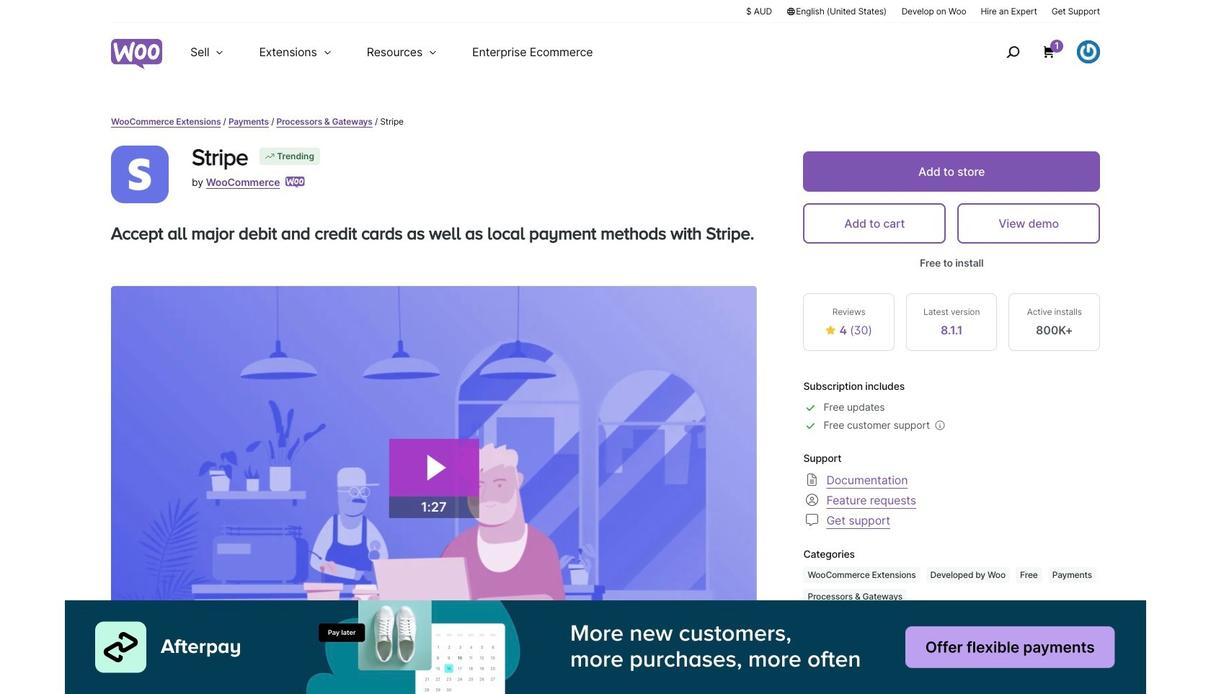 Task type: locate. For each thing, give the bounding box(es) containing it.
message image
[[804, 512, 821, 529]]

product icon image
[[111, 146, 169, 203]]

service navigation menu element
[[976, 28, 1101, 75]]

circle user image
[[804, 492, 821, 509]]

developed by woocommerce image
[[286, 177, 305, 188]]



Task type: vqa. For each thing, say whether or not it's contained in the screenshot.
option
no



Task type: describe. For each thing, give the bounding box(es) containing it.
file lines image
[[804, 471, 821, 489]]

search image
[[1002, 40, 1025, 63]]

open account menu image
[[1078, 40, 1101, 63]]

breadcrumb element
[[111, 115, 1101, 128]]

product video thumbnail image
[[113, 680, 167, 695]]

arrow trend up image
[[264, 151, 276, 162]]



